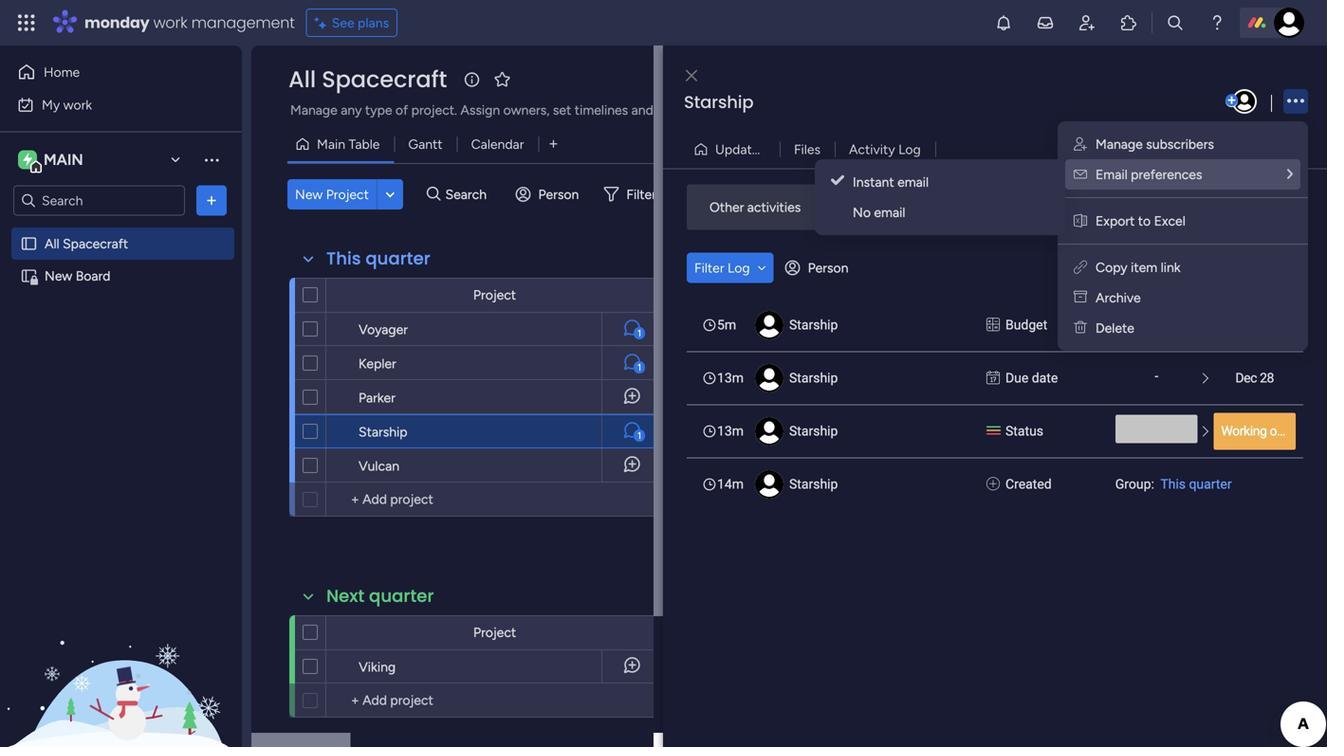 Task type: vqa. For each thing, say whether or not it's contained in the screenshot.
"found"
no



Task type: locate. For each thing, give the bounding box(es) containing it.
person button right angle down image
[[778, 253, 860, 283]]

menu containing manage subscribers
[[1058, 121, 1309, 351]]

main button
[[13, 144, 189, 176]]

export
[[1096, 213, 1136, 229]]

gantt
[[409, 136, 443, 152]]

quarter down angle down icon
[[366, 247, 431, 271]]

0 vertical spatial activity
[[850, 141, 896, 158]]

email
[[898, 174, 929, 190], [875, 205, 906, 221]]

1 vertical spatial all spacecraft
[[45, 236, 128, 252]]

list arrow image
[[1288, 168, 1294, 181]]

1 button
[[602, 312, 663, 346], [602, 346, 663, 381], [602, 415, 663, 449]]

0 horizontal spatial of
[[396, 102, 408, 118]]

email right no
[[875, 205, 906, 221]]

1 button for starship
[[602, 415, 663, 449]]

1 vertical spatial project
[[474, 287, 516, 303]]

help image
[[1208, 13, 1227, 32]]

new right "private board" "image"
[[45, 268, 72, 284]]

spacecraft up board
[[63, 236, 128, 252]]

1 horizontal spatial all
[[289, 64, 316, 95]]

manage inside menu
[[1096, 136, 1144, 152]]

starship for due date
[[790, 371, 839, 386]]

automations activity button
[[1140, 192, 1281, 223]]

filter down and
[[627, 187, 657, 203]]

spacecraft up type
[[322, 64, 447, 95]]

type
[[365, 102, 392, 118]]

of right track
[[722, 102, 735, 118]]

list box
[[0, 224, 242, 549], [687, 299, 1304, 511]]

quarter
[[366, 247, 431, 271], [1190, 477, 1233, 493], [369, 585, 434, 609]]

private board image
[[20, 267, 38, 285]]

log up the instant email
[[899, 141, 921, 158]]

13m for due date
[[718, 371, 744, 386]]

this
[[327, 247, 361, 271], [1161, 477, 1187, 493]]

on
[[1271, 424, 1285, 439]]

0 horizontal spatial spacecraft
[[63, 236, 128, 252]]

noah lott image
[[1233, 89, 1258, 114]]

starship for created
[[790, 477, 839, 493]]

main
[[44, 151, 83, 169]]

person down add view icon
[[539, 187, 579, 203]]

filter log button
[[687, 253, 774, 283]]

import from excel template outline image
[[1075, 213, 1088, 229]]

2 1 button from the top
[[602, 346, 663, 381]]

my
[[42, 97, 60, 113]]

filter inside popup button
[[627, 187, 657, 203]]

0 horizontal spatial manage
[[290, 102, 338, 118]]

0 vertical spatial this
[[327, 247, 361, 271]]

all
[[289, 64, 316, 95], [45, 236, 59, 252]]

to
[[1139, 213, 1152, 229]]

workspace image
[[18, 150, 37, 170]]

all right public board image
[[45, 236, 59, 252]]

all spacecraft
[[289, 64, 447, 95], [45, 236, 128, 252]]

manage for manage subscribers
[[1096, 136, 1144, 152]]

add view image
[[550, 137, 558, 151]]

log for filter log
[[728, 260, 750, 276]]

delete
[[1096, 320, 1135, 336]]

log inside activity log button
[[899, 141, 921, 158]]

1 vertical spatial + add project text field
[[336, 690, 484, 713]]

board
[[76, 268, 111, 284]]

3 1 button from the top
[[602, 415, 663, 449]]

1 vertical spatial filter
[[695, 260, 725, 276]]

1 horizontal spatial manage
[[1096, 136, 1144, 152]]

inbox image
[[1037, 13, 1056, 32]]

0 horizontal spatial activity
[[850, 141, 896, 158]]

starship
[[684, 90, 754, 114], [790, 318, 839, 333], [790, 371, 839, 386], [790, 424, 839, 439], [359, 424, 408, 440], [790, 477, 839, 493]]

1 horizontal spatial this
[[1161, 477, 1187, 493]]

person right angle down image
[[808, 260, 849, 276]]

work
[[153, 12, 188, 33], [63, 97, 92, 113]]

log inside 'filter log' button
[[728, 260, 750, 276]]

0 vertical spatial 13m
[[718, 371, 744, 386]]

voyager
[[359, 322, 408, 338]]

0 vertical spatial manage
[[290, 102, 338, 118]]

new down main on the top of page
[[295, 187, 323, 203]]

work right my
[[63, 97, 92, 113]]

2 13m from the top
[[718, 424, 744, 439]]

manage left any
[[290, 102, 338, 118]]

manage inside "button"
[[290, 102, 338, 118]]

see plans
[[332, 15, 389, 31]]

work inside button
[[63, 97, 92, 113]]

1 vertical spatial activity
[[1228, 199, 1274, 215]]

1 for starship
[[638, 430, 642, 442]]

manage for manage any type of project. assign owners, set timelines and keep track of where your project stands.
[[290, 102, 338, 118]]

+ add project text field down viking
[[336, 690, 484, 713]]

13m up 14m
[[718, 424, 744, 439]]

all spacecraft up type
[[289, 64, 447, 95]]

email right the instant
[[898, 174, 929, 190]]

this down new project button
[[327, 247, 361, 271]]

0 vertical spatial new
[[295, 187, 323, 203]]

0 horizontal spatial all
[[45, 236, 59, 252]]

13m down '5m'
[[718, 371, 744, 386]]

updates
[[716, 141, 766, 158]]

filter button
[[596, 179, 686, 210]]

activity inside button
[[850, 141, 896, 158]]

1 1 button from the top
[[602, 312, 663, 346]]

work right the monday
[[153, 12, 188, 33]]

1 vertical spatial 13m
[[718, 424, 744, 439]]

subscribers
[[1147, 136, 1215, 152]]

quarter down 'working' at the bottom
[[1190, 477, 1233, 493]]

1 inside button
[[778, 141, 783, 158]]

1 vertical spatial email
[[875, 205, 906, 221]]

kepler
[[359, 356, 397, 372]]

archive
[[1096, 290, 1142, 306]]

1 horizontal spatial of
[[722, 102, 735, 118]]

budget
[[1006, 318, 1048, 333]]

show board description image
[[461, 70, 483, 89]]

this right group:
[[1161, 477, 1187, 493]]

options image
[[202, 191, 221, 210]]

1 vertical spatial log
[[728, 260, 750, 276]]

+ add project text field down vulcan
[[336, 489, 484, 512]]

starship inside field
[[684, 90, 754, 114]]

select product image
[[17, 13, 36, 32]]

1 13m from the top
[[718, 371, 744, 386]]

0 horizontal spatial work
[[63, 97, 92, 113]]

1 vertical spatial work
[[63, 97, 92, 113]]

1 vertical spatial person
[[808, 260, 849, 276]]

all up main table button
[[289, 64, 316, 95]]

my work
[[42, 97, 92, 113]]

1 horizontal spatial person button
[[778, 253, 860, 283]]

any
[[341, 102, 362, 118]]

2 vertical spatial project
[[474, 625, 516, 641]]

log left angle down image
[[728, 260, 750, 276]]

0 horizontal spatial new
[[45, 268, 72, 284]]

0 vertical spatial quarter
[[366, 247, 431, 271]]

1 horizontal spatial spacecraft
[[322, 64, 447, 95]]

files button
[[780, 134, 835, 165]]

manage up email
[[1096, 136, 1144, 152]]

activity right automations
[[1228, 199, 1274, 215]]

dec
[[1236, 371, 1258, 386]]

lottie animation element
[[0, 556, 242, 748]]

track
[[689, 102, 719, 118]]

0 vertical spatial work
[[153, 12, 188, 33]]

1 vertical spatial quarter
[[1190, 477, 1233, 493]]

0 vertical spatial project
[[326, 187, 369, 203]]

filter inside button
[[695, 260, 725, 276]]

invite members image
[[1078, 13, 1097, 32]]

+ Add project text field
[[336, 489, 484, 512], [336, 690, 484, 713]]

main table
[[317, 136, 380, 152]]

no email
[[853, 205, 906, 221]]

see plans button
[[306, 9, 398, 37]]

new for new project
[[295, 187, 323, 203]]

0 vertical spatial log
[[899, 141, 921, 158]]

1 horizontal spatial person
[[808, 260, 849, 276]]

2 vertical spatial quarter
[[369, 585, 434, 609]]

new inside list box
[[45, 268, 72, 284]]

date
[[1033, 371, 1059, 386]]

1 horizontal spatial work
[[153, 12, 188, 33]]

dapulse plus image
[[987, 475, 1000, 495]]

0 horizontal spatial log
[[728, 260, 750, 276]]

1 vertical spatial spacecraft
[[63, 236, 128, 252]]

filter left angle down image
[[695, 260, 725, 276]]

project for this quarter
[[474, 287, 516, 303]]

activity up the instant
[[850, 141, 896, 158]]

this inside list box
[[1161, 477, 1187, 493]]

of right type
[[396, 102, 408, 118]]

filter for filter log
[[695, 260, 725, 276]]

all spacecraft inside list box
[[45, 236, 128, 252]]

manage
[[290, 102, 338, 118], [1096, 136, 1144, 152]]

calendar
[[471, 136, 524, 152]]

other activities
[[710, 199, 801, 215]]

1 horizontal spatial log
[[899, 141, 921, 158]]

new
[[295, 187, 323, 203], [45, 268, 72, 284]]

Search in workspace field
[[40, 190, 159, 212]]

0 vertical spatial email
[[898, 174, 929, 190]]

0 horizontal spatial filter
[[627, 187, 657, 203]]

status
[[1006, 424, 1044, 439]]

quarter for next quarter
[[369, 585, 434, 609]]

where
[[738, 102, 775, 118]]

it
[[1288, 424, 1294, 439]]

timelines
[[575, 102, 629, 118]]

activity inside button
[[1228, 199, 1274, 215]]

main table button
[[288, 129, 394, 159]]

v2 search image
[[427, 184, 441, 205]]

all spacecraft up board
[[45, 236, 128, 252]]

quarter right next
[[369, 585, 434, 609]]

1 horizontal spatial all spacecraft
[[289, 64, 447, 95]]

v2 surface invite image
[[1075, 136, 1088, 152]]

option
[[0, 227, 242, 231]]

of
[[396, 102, 408, 118], [722, 102, 735, 118]]

1 vertical spatial new
[[45, 268, 72, 284]]

close image
[[686, 69, 698, 83]]

0 horizontal spatial list box
[[0, 224, 242, 549]]

0 vertical spatial person
[[539, 187, 579, 203]]

1 horizontal spatial list box
[[687, 299, 1304, 511]]

0 vertical spatial filter
[[627, 187, 657, 203]]

keep
[[657, 102, 686, 118]]

see
[[332, 15, 355, 31]]

13m
[[718, 371, 744, 386], [718, 424, 744, 439]]

person
[[539, 187, 579, 203], [808, 260, 849, 276]]

0 horizontal spatial all spacecraft
[[45, 236, 128, 252]]

1 vertical spatial manage
[[1096, 136, 1144, 152]]

new for new board
[[45, 268, 72, 284]]

0 horizontal spatial this
[[327, 247, 361, 271]]

0 vertical spatial person button
[[508, 179, 591, 210]]

management
[[191, 12, 295, 33]]

1 vertical spatial this
[[1161, 477, 1187, 493]]

new inside button
[[295, 187, 323, 203]]

item
[[1132, 260, 1158, 276]]

/
[[769, 141, 774, 158]]

0 vertical spatial spacecraft
[[322, 64, 447, 95]]

excel
[[1155, 213, 1186, 229]]

1 horizontal spatial new
[[295, 187, 323, 203]]

1 horizontal spatial activity
[[1228, 199, 1274, 215]]

assign
[[461, 102, 500, 118]]

1 horizontal spatial filter
[[695, 260, 725, 276]]

person button down add view icon
[[508, 179, 591, 210]]

gantt button
[[394, 129, 457, 159]]

automations activity
[[1148, 199, 1274, 215]]

1
[[778, 141, 783, 158], [638, 328, 642, 339], [638, 362, 642, 374], [638, 430, 642, 442]]

work for monday
[[153, 12, 188, 33]]

v2 delete line image
[[1075, 320, 1088, 336]]

list box containing 5m
[[687, 299, 1304, 511]]

vulcan
[[359, 458, 400, 475]]

0 vertical spatial + add project text field
[[336, 489, 484, 512]]

link
[[1161, 260, 1181, 276]]

1 button for kepler
[[602, 346, 663, 381]]

add to favorites image
[[493, 70, 512, 89]]

home button
[[11, 57, 204, 87]]

menu
[[1058, 121, 1309, 351]]



Task type: describe. For each thing, give the bounding box(es) containing it.
parker
[[359, 390, 396, 406]]

due
[[1006, 371, 1029, 386]]

activity log
[[850, 141, 921, 158]]

workspace selection element
[[18, 149, 86, 173]]

search everything image
[[1167, 13, 1186, 32]]

copy item link
[[1096, 260, 1181, 276]]

next quarter
[[327, 585, 434, 609]]

main
[[317, 136, 346, 152]]

and
[[632, 102, 654, 118]]

activity log button
[[835, 134, 936, 165]]

stands.
[[854, 102, 896, 118]]

export to excel
[[1096, 213, 1186, 229]]

log for activity log
[[899, 141, 921, 158]]

project for next quarter
[[474, 625, 516, 641]]

quarter inside list box
[[1190, 477, 1233, 493]]

instant
[[853, 174, 895, 190]]

created
[[1006, 477, 1052, 493]]

project
[[808, 102, 851, 118]]

angle down image
[[758, 262, 767, 275]]

viking
[[359, 660, 396, 676]]

v2 email column image
[[1075, 167, 1088, 183]]

Starship field
[[680, 90, 1223, 115]]

0 vertical spatial all spacecraft
[[289, 64, 447, 95]]

workspace image
[[23, 150, 32, 170]]

email
[[1096, 167, 1128, 183]]

dapulse archived image
[[1075, 290, 1088, 306]]

email for instant email
[[898, 174, 929, 190]]

public board image
[[20, 235, 38, 253]]

v2 link image
[[1075, 260, 1088, 276]]

work for my
[[63, 97, 92, 113]]

0 horizontal spatial person
[[539, 187, 579, 203]]

calendar button
[[457, 129, 539, 159]]

my work button
[[11, 90, 204, 120]]

email for no email
[[875, 205, 906, 221]]

automations
[[1148, 199, 1224, 215]]

list box containing all spacecraft
[[0, 224, 242, 549]]

plans
[[358, 15, 389, 31]]

starship for budget
[[790, 318, 839, 333]]

your
[[778, 102, 805, 118]]

Next quarter field
[[322, 585, 439, 609]]

working on it
[[1222, 424, 1294, 439]]

instant email
[[853, 174, 929, 190]]

1 for kepler
[[638, 362, 642, 374]]

lottie animation image
[[0, 556, 242, 748]]

filter log
[[695, 260, 750, 276]]

1 for voyager
[[638, 328, 642, 339]]

0 horizontal spatial person button
[[508, 179, 591, 210]]

0 vertical spatial all
[[289, 64, 316, 95]]

All Spacecraft field
[[284, 64, 452, 95]]

this inside field
[[327, 247, 361, 271]]

monday work management
[[84, 12, 295, 33]]

working
[[1222, 424, 1268, 439]]

angle down image
[[386, 187, 395, 202]]

notifications image
[[995, 13, 1014, 32]]

next
[[327, 585, 365, 609]]

table
[[349, 136, 380, 152]]

group: this quarter
[[1116, 477, 1233, 493]]

This quarter field
[[322, 247, 435, 271]]

manage any type of project. assign owners, set timelines and keep track of where your project stands. button
[[288, 99, 925, 121]]

1 vertical spatial all
[[45, 236, 59, 252]]

workspace options image
[[202, 150, 221, 169]]

project.
[[412, 102, 457, 118]]

13m for status
[[718, 424, 744, 439]]

apps image
[[1120, 13, 1139, 32]]

files
[[794, 141, 821, 158]]

group:
[[1116, 477, 1155, 493]]

preferences
[[1132, 167, 1203, 183]]

quarter for this quarter
[[366, 247, 431, 271]]

spacecraft inside list box
[[63, 236, 128, 252]]

starship for status
[[790, 424, 839, 439]]

activities
[[748, 199, 801, 215]]

1 of from the left
[[396, 102, 408, 118]]

owners,
[[504, 102, 550, 118]]

new project button
[[288, 179, 377, 210]]

this quarter
[[327, 247, 431, 271]]

1 + add project text field from the top
[[336, 489, 484, 512]]

new board
[[45, 268, 111, 284]]

dapulse date column image
[[987, 369, 1000, 389]]

new project
[[295, 187, 369, 203]]

1 vertical spatial person button
[[778, 253, 860, 283]]

2 of from the left
[[722, 102, 735, 118]]

dapulse addbtn image
[[1226, 95, 1239, 107]]

5m
[[718, 318, 737, 333]]

project inside button
[[326, 187, 369, 203]]

monday
[[84, 12, 150, 33]]

due date
[[1006, 371, 1059, 386]]

dapulse numbers column image
[[987, 316, 1000, 336]]

manage subscribers
[[1096, 136, 1215, 152]]

v2 v sign image
[[832, 174, 845, 190]]

manage any type of project. assign owners, set timelines and keep track of where your project stands.
[[290, 102, 896, 118]]

2 + add project text field from the top
[[336, 690, 484, 713]]

copy
[[1096, 260, 1128, 276]]

dec 28
[[1236, 371, 1275, 386]]

v2 ellipsis image
[[1288, 89, 1305, 114]]

1 button for voyager
[[602, 312, 663, 346]]

updates / 1 button
[[686, 134, 783, 165]]

28
[[1261, 371, 1275, 386]]

other
[[710, 199, 745, 215]]

home
[[44, 64, 80, 80]]

email preferences
[[1096, 167, 1203, 183]]

noah lott image
[[1275, 8, 1305, 38]]

no
[[853, 205, 871, 221]]

14m
[[718, 477, 744, 493]]

Search field
[[441, 181, 498, 208]]

set
[[553, 102, 572, 118]]

updates / 1
[[716, 141, 783, 158]]

filter for filter
[[627, 187, 657, 203]]



